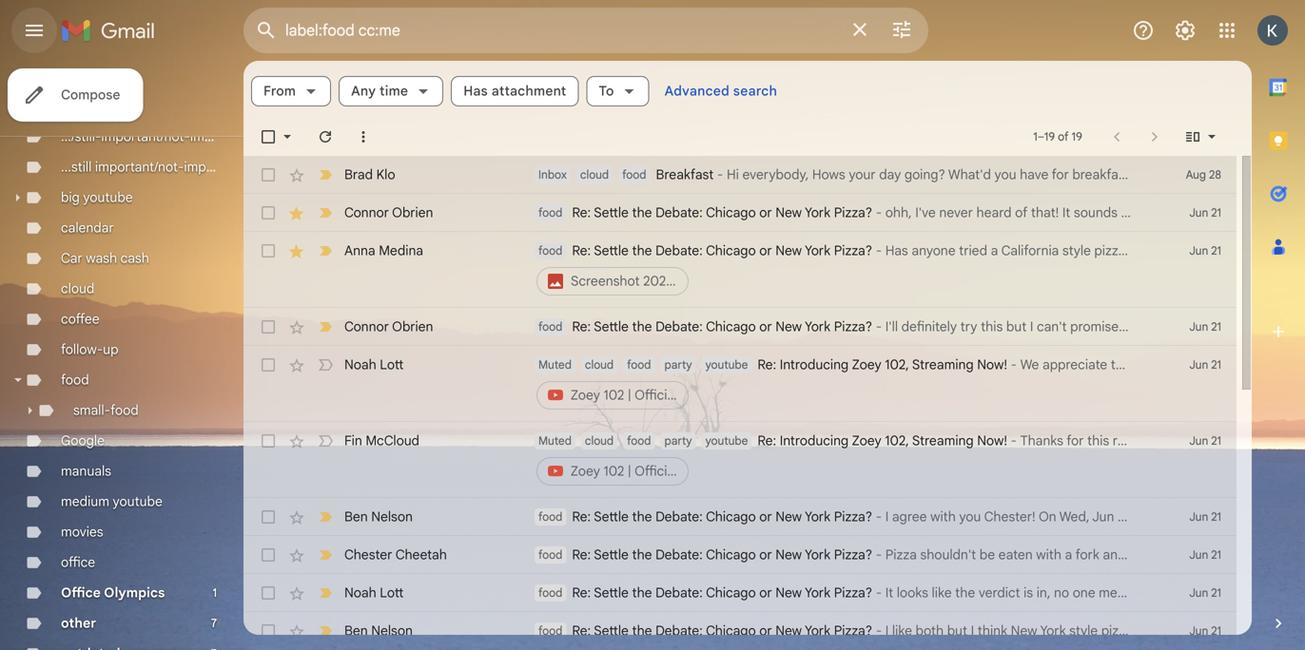 Task type: describe. For each thing, give the bounding box(es) containing it.
5 21 from the top
[[1212, 434, 1222, 449]]

google
[[61, 433, 105, 450]]

cloud link
[[61, 281, 94, 297]]

...still important/not-important
[[61, 159, 243, 176]]

what'd
[[949, 167, 991, 183]]

1 jun 21 from the top
[[1190, 206, 1222, 220]]

movies
[[61, 524, 103, 541]]

debate: for first row from the bottom of the main content containing from
[[656, 623, 703, 640]]

has attachment button
[[451, 76, 579, 107]]

time
[[380, 83, 408, 99]]

1
[[213, 587, 217, 601]]

big
[[61, 189, 80, 206]]

office olympics
[[61, 585, 165, 602]]

5 row from the top
[[244, 346, 1237, 422]]

breakfast - hi everybody, hows your day going? what'd you have for breakfast best
[[656, 167, 1161, 183]]

compose
[[61, 87, 120, 103]]

2 21 from the top
[[1212, 244, 1222, 258]]

navigation containing compose
[[0, 61, 249, 651]]

mccloud
[[366, 433, 420, 450]]

or for second row from the top
[[760, 205, 772, 221]]

main content containing from
[[244, 61, 1286, 651]]

coffee
[[61, 311, 100, 328]]

4 jun from the top
[[1190, 358, 1209, 373]]

office
[[61, 585, 101, 602]]

search
[[733, 83, 777, 99]]

important for .../still-important/not-important
[[190, 128, 249, 145]]

2 noah lott from the top
[[344, 585, 404, 602]]

has attachment
[[464, 83, 567, 99]]

one
[[1073, 585, 1096, 602]]

from button
[[251, 76, 331, 107]]

1 noah lott from the top
[[344, 357, 404, 373]]

car wash cash
[[61, 250, 149, 267]]

8 jun from the top
[[1190, 587, 1209, 601]]

aug
[[1186, 168, 1207, 182]]

8 jun 21 from the top
[[1190, 587, 1222, 601]]

york inside cell
[[805, 243, 831, 259]]

klo
[[376, 167, 395, 183]]

office
[[61, 555, 95, 571]]

manuals link
[[61, 463, 111, 480]]

attachment
[[492, 83, 567, 99]]

mentioned
[[1099, 585, 1164, 602]]

pizza? for 4th row from the top
[[834, 319, 873, 335]]

2 connor obrien from the top
[[344, 319, 433, 335]]

introducing for lott
[[780, 357, 849, 373]]

102, for fin mccloud
[[885, 433, 909, 450]]

follow-up link
[[61, 342, 118, 358]]

medium youtube link
[[61, 494, 163, 510]]

4 row from the top
[[244, 308, 1237, 346]]

9 jun from the top
[[1190, 625, 1209, 639]]

debate: for 9th row from the top of the main content containing from
[[656, 585, 703, 602]]

anna
[[344, 243, 376, 259]]

chicago for second row from the top
[[706, 205, 756, 221]]

7 jun 21 from the top
[[1190, 549, 1222, 563]]

...still important/not-important link
[[61, 159, 243, 176]]

1 food re: settle the debate: chicago or new york pizza? - from the top
[[539, 205, 886, 221]]

important/not- for ...still
[[95, 159, 184, 176]]

4 21 from the top
[[1212, 358, 1222, 373]]

or inside cell
[[760, 243, 772, 259]]

medina
[[379, 243, 423, 259]]

has
[[464, 83, 488, 99]]

brad
[[344, 167, 373, 183]]

it
[[886, 585, 894, 602]]

any
[[351, 83, 376, 99]]

.../still-
[[61, 128, 101, 145]]

in,
[[1037, 585, 1051, 602]]

3 jun from the top
[[1190, 320, 1209, 334]]

noah for 9th row from the top of the main content containing from
[[344, 585, 377, 602]]

2 row from the top
[[244, 194, 1237, 232]]

...still
[[61, 159, 92, 176]]

6 food re: settle the debate: chicago or new york pizza? - from the top
[[539, 623, 886, 640]]

ben for 4th row from the bottom of the main content containing from
[[344, 509, 368, 526]]

chester
[[344, 547, 392, 564]]

102, for noah lott
[[885, 357, 909, 373]]

re: introducing zoey 102, streaming now! - for mccloud
[[758, 433, 1021, 450]]

settle for second row from the top
[[594, 205, 629, 221]]

4 food re: settle the debate: chicago or new york pizza? - from the top
[[539, 509, 886, 526]]

small-
[[73, 402, 110, 419]]

hi
[[727, 167, 739, 183]]

dish
[[1256, 585, 1282, 602]]

medium
[[61, 494, 109, 510]]

you
[[995, 167, 1017, 183]]

other link
[[61, 616, 96, 632]]

olympics
[[104, 585, 165, 602]]

party for fin mccloud
[[665, 434, 692, 449]]

ben for first row from the bottom of the main content containing from
[[344, 623, 368, 640]]

like
[[932, 585, 952, 602]]

small-food
[[73, 402, 139, 419]]

6 21 from the top
[[1212, 510, 1222, 525]]

muted for noah lott
[[539, 358, 572, 373]]

3 jun 21 from the top
[[1190, 320, 1222, 334]]

calendar
[[61, 220, 114, 236]]

any time
[[351, 83, 408, 99]]

settle for 4th row from the bottom of the main content containing from
[[594, 509, 629, 526]]

car
[[61, 250, 82, 267]]

chicago for first row from the bottom of the main content containing from
[[706, 623, 756, 640]]

manuals
[[61, 463, 111, 480]]

8 21 from the top
[[1212, 587, 1222, 601]]

zoey for fin mccloud
[[852, 433, 882, 450]]

6 york from the top
[[805, 585, 831, 602]]

1 jun from the top
[[1190, 206, 1209, 220]]

chicago inside cell
[[706, 243, 756, 259]]

for
[[1052, 167, 1069, 183]]

clear search image
[[841, 10, 879, 49]]

chester cheetah
[[344, 547, 447, 564]]

pizza? for 9th row from the top of the main content containing from
[[834, 585, 873, 602]]

debate: for row containing chester cheetah
[[656, 547, 703, 564]]

noah for 6th row from the bottom
[[344, 357, 377, 373]]

big youtube
[[61, 189, 133, 206]]

debate: for 4th row from the top
[[656, 319, 703, 335]]

day
[[879, 167, 901, 183]]

important for ...still important/not-important
[[184, 159, 243, 176]]

cash
[[120, 250, 149, 267]]

.../still-important/not-important link
[[61, 128, 249, 145]]

5 jun 21 from the top
[[1190, 434, 1222, 449]]

compose button
[[8, 69, 143, 122]]

re: introducing zoey 102, streaming now! - for lott
[[758, 357, 1021, 373]]

brad klo
[[344, 167, 395, 183]]

1 21 from the top
[[1212, 206, 1222, 220]]

row containing brad klo
[[244, 156, 1237, 194]]

breakfast
[[656, 167, 714, 183]]

3 york from the top
[[805, 319, 831, 335]]

7
[[211, 617, 217, 631]]

any time button
[[339, 76, 444, 107]]

up
[[103, 342, 118, 358]]

connor for second row from the top
[[344, 205, 389, 221]]

cell for anna medina
[[535, 242, 1142, 299]]

Search mail text field
[[285, 21, 837, 40]]

office link
[[61, 555, 95, 571]]

1 connor obrien from the top
[[344, 205, 433, 221]]

or for 4th row from the bottom of the main content containing from
[[760, 509, 772, 526]]

3 21 from the top
[[1212, 320, 1222, 334]]

chicago for 4th row from the bottom of the main content containing from
[[706, 509, 756, 526]]

everybody,
[[743, 167, 809, 183]]

or for 4th row from the top
[[760, 319, 772, 335]]

debate: for second row from the top
[[656, 205, 703, 221]]



Task type: locate. For each thing, give the bounding box(es) containing it.
food re: settle the debate: chicago or new york pizza? -
[[539, 205, 886, 221], [539, 243, 886, 259], [539, 319, 886, 335], [539, 509, 886, 526], [539, 547, 886, 564], [539, 623, 886, 640]]

obrien
[[392, 205, 433, 221], [392, 319, 433, 335]]

4 debate: from the top
[[656, 509, 703, 526]]

obrien for 4th row from the top
[[392, 319, 433, 335]]

1 vertical spatial lott
[[380, 585, 404, 602]]

7 pizza? from the top
[[834, 623, 873, 640]]

other
[[61, 616, 96, 632]]

1 vertical spatial now!
[[977, 433, 1008, 450]]

2 lott from the top
[[380, 585, 404, 602]]

6 pizza? from the top
[[834, 585, 873, 602]]

car wash cash link
[[61, 250, 149, 267]]

1 vertical spatial noah
[[344, 585, 377, 602]]

verdict
[[979, 585, 1021, 602]]

0 vertical spatial 102,
[[885, 357, 909, 373]]

10 row from the top
[[244, 613, 1237, 651]]

settle inside cell
[[594, 243, 629, 259]]

wash
[[86, 250, 117, 267]]

2 jun from the top
[[1190, 244, 1209, 258]]

0 vertical spatial important/not-
[[101, 128, 190, 145]]

cell containing re: settle the debate: chicago or new york pizza?
[[535, 242, 1142, 299]]

0 vertical spatial zoey
[[852, 357, 882, 373]]

1 vertical spatial nelson
[[371, 623, 413, 640]]

important/not-
[[101, 128, 190, 145], [95, 159, 184, 176]]

0 vertical spatial noah lott
[[344, 357, 404, 373]]

connor down anna
[[344, 319, 389, 335]]

1 cell from the top
[[535, 242, 1142, 299]]

chicago for 4th row from the top
[[706, 319, 756, 335]]

5 york from the top
[[805, 547, 831, 564]]

obrien for second row from the top
[[392, 205, 433, 221]]

4 jun 21 from the top
[[1190, 358, 1222, 373]]

the inside cell
[[632, 243, 652, 259]]

9 21 from the top
[[1212, 625, 1222, 639]]

0 vertical spatial connor obrien
[[344, 205, 433, 221]]

0 vertical spatial re: introducing zoey 102, streaming now! -
[[758, 357, 1021, 373]]

2 noah from the top
[[344, 585, 377, 602]]

important/not- up ...still important/not-important link
[[101, 128, 190, 145]]

food re: settle the debate: chicago or new york pizza? - it looks like the verdict is in, no one mentioned chicago deep dish
[[539, 585, 1286, 602]]

main menu image
[[23, 19, 46, 42]]

4 pizza? from the top
[[834, 509, 873, 526]]

obrien up medina at top
[[392, 205, 433, 221]]

1 nelson from the top
[[371, 509, 413, 526]]

1 vertical spatial connor obrien
[[344, 319, 433, 335]]

connor obrien down klo
[[344, 205, 433, 221]]

connor obrien
[[344, 205, 433, 221], [344, 319, 433, 335]]

youtube
[[83, 189, 133, 206], [706, 358, 748, 373], [706, 434, 748, 449], [113, 494, 163, 510]]

2 vertical spatial cell
[[535, 432, 1142, 489]]

2 now! from the top
[[977, 433, 1008, 450]]

6 jun from the top
[[1190, 510, 1209, 525]]

2 or from the top
[[760, 243, 772, 259]]

important/not- for .../still-
[[101, 128, 190, 145]]

pizza? for second row from the top
[[834, 205, 873, 221]]

7 debate: from the top
[[656, 623, 703, 640]]

2 new from the top
[[776, 243, 802, 259]]

2 cell from the top
[[535, 356, 1142, 413]]

1 new from the top
[[776, 205, 802, 221]]

debate: inside cell
[[656, 243, 703, 259]]

zoey for noah lott
[[852, 357, 882, 373]]

7 york from the top
[[805, 623, 831, 640]]

9 jun 21 from the top
[[1190, 625, 1222, 639]]

1 now! from the top
[[977, 357, 1008, 373]]

refresh image
[[316, 128, 335, 147]]

deep
[[1220, 585, 1252, 602]]

4 new from the top
[[776, 509, 802, 526]]

0 vertical spatial important
[[190, 128, 249, 145]]

best
[[1133, 167, 1161, 183]]

tab list
[[1252, 61, 1305, 582]]

cell for noah lott
[[535, 356, 1142, 413]]

-
[[717, 167, 724, 183], [876, 205, 882, 221], [876, 243, 882, 259], [876, 319, 882, 335], [1011, 357, 1017, 373], [1011, 433, 1017, 450], [876, 509, 882, 526], [876, 547, 882, 564], [876, 585, 882, 602], [876, 623, 882, 640]]

follow-
[[61, 342, 103, 358]]

7 jun from the top
[[1190, 549, 1209, 563]]

settle for 9th row from the top of the main content containing from
[[594, 585, 629, 602]]

row containing anna medina
[[244, 232, 1237, 308]]

None checkbox
[[259, 128, 278, 147], [259, 242, 278, 261], [259, 508, 278, 527], [259, 546, 278, 565], [259, 128, 278, 147], [259, 242, 278, 261], [259, 508, 278, 527], [259, 546, 278, 565]]

settings image
[[1174, 19, 1197, 42]]

party
[[665, 358, 692, 373], [665, 434, 692, 449]]

or for row containing chester cheetah
[[760, 547, 772, 564]]

have
[[1020, 167, 1049, 183]]

is
[[1024, 585, 1033, 602]]

pizza? for first row from the bottom of the main content containing from
[[834, 623, 873, 640]]

medium youtube
[[61, 494, 163, 510]]

1 vertical spatial important
[[184, 159, 243, 176]]

2 york from the top
[[805, 243, 831, 259]]

ben nelson down chester
[[344, 623, 413, 640]]

re: introducing zoey 102, streaming now! -
[[758, 357, 1021, 373], [758, 433, 1021, 450]]

advanced search options image
[[883, 10, 921, 49]]

muted
[[539, 358, 572, 373], [539, 434, 572, 449]]

1 vertical spatial party
[[665, 434, 692, 449]]

aug 28
[[1186, 168, 1222, 182]]

1 ben from the top
[[344, 509, 368, 526]]

3 settle from the top
[[594, 319, 629, 335]]

food re: settle the debate: chicago or new york pizza? - inside cell
[[539, 243, 886, 259]]

coffee link
[[61, 311, 100, 328]]

noah lott down chester
[[344, 585, 404, 602]]

settle for 4th row from the top
[[594, 319, 629, 335]]

1 vertical spatial connor
[[344, 319, 389, 335]]

7 settle from the top
[[594, 623, 629, 640]]

102,
[[885, 357, 909, 373], [885, 433, 909, 450]]

important up ...still important/not-important link
[[190, 128, 249, 145]]

important
[[190, 128, 249, 145], [184, 159, 243, 176]]

hows
[[812, 167, 846, 183]]

nelson down "chester cheetah" on the bottom of page
[[371, 623, 413, 640]]

6 debate: from the top
[[656, 585, 703, 602]]

your
[[849, 167, 876, 183]]

lott for 9th row from the top of the main content containing from
[[380, 585, 404, 602]]

1 noah from the top
[[344, 357, 377, 373]]

zoey
[[852, 357, 882, 373], [852, 433, 882, 450]]

6 row from the top
[[244, 422, 1237, 499]]

None checkbox
[[259, 166, 278, 185], [259, 204, 278, 223], [259, 318, 278, 337], [259, 356, 278, 375], [259, 432, 278, 451], [259, 584, 278, 603], [259, 622, 278, 641], [259, 166, 278, 185], [259, 204, 278, 223], [259, 318, 278, 337], [259, 356, 278, 375], [259, 432, 278, 451], [259, 584, 278, 603], [259, 622, 278, 641]]

debate: for 4th row from the bottom of the main content containing from
[[656, 509, 703, 526]]

ben nelson up chester
[[344, 509, 413, 526]]

chicago
[[706, 205, 756, 221], [706, 243, 756, 259], [706, 319, 756, 335], [706, 509, 756, 526], [706, 547, 756, 564], [706, 585, 756, 602], [1167, 585, 1217, 602], [706, 623, 756, 640]]

2 ben from the top
[[344, 623, 368, 640]]

1 vertical spatial noah lott
[[344, 585, 404, 602]]

chicago for row containing chester cheetah
[[706, 547, 756, 564]]

0 vertical spatial now!
[[977, 357, 1008, 373]]

2 muted from the top
[[539, 434, 572, 449]]

connor
[[344, 205, 389, 221], [344, 319, 389, 335]]

settle
[[594, 205, 629, 221], [594, 243, 629, 259], [594, 319, 629, 335], [594, 509, 629, 526], [594, 547, 629, 564], [594, 585, 629, 602], [594, 623, 629, 640]]

1 vertical spatial cell
[[535, 356, 1142, 413]]

2 nelson from the top
[[371, 623, 413, 640]]

9 row from the top
[[244, 575, 1286, 613]]

3 debate: from the top
[[656, 319, 703, 335]]

obrien down medina at top
[[392, 319, 433, 335]]

advanced
[[665, 83, 730, 99]]

nelson up "chester cheetah" on the bottom of page
[[371, 509, 413, 526]]

3 pizza? from the top
[[834, 319, 873, 335]]

support image
[[1132, 19, 1155, 42]]

0 vertical spatial noah
[[344, 357, 377, 373]]

fin mccloud
[[344, 433, 420, 450]]

lott down "chester cheetah" on the bottom of page
[[380, 585, 404, 602]]

1 vertical spatial 102,
[[885, 433, 909, 450]]

important down .../still-important/not-important
[[184, 159, 243, 176]]

important/not- down .../still-important/not-important link
[[95, 159, 184, 176]]

inbox
[[539, 168, 567, 182]]

4 york from the top
[[805, 509, 831, 526]]

ben
[[344, 509, 368, 526], [344, 623, 368, 640]]

breakfast
[[1073, 167, 1130, 183]]

21
[[1212, 206, 1222, 220], [1212, 244, 1222, 258], [1212, 320, 1222, 334], [1212, 358, 1222, 373], [1212, 434, 1222, 449], [1212, 510, 1222, 525], [1212, 549, 1222, 563], [1212, 587, 1222, 601], [1212, 625, 1222, 639]]

1 vertical spatial muted
[[539, 434, 572, 449]]

streaming for noah lott
[[912, 357, 974, 373]]

0 vertical spatial obrien
[[392, 205, 433, 221]]

streaming
[[912, 357, 974, 373], [912, 433, 974, 450]]

6 jun 21 from the top
[[1190, 510, 1222, 525]]

settle for first row from the bottom of the main content containing from
[[594, 623, 629, 640]]

noah lott up fin mccloud
[[344, 357, 404, 373]]

0 vertical spatial lott
[[380, 357, 404, 373]]

row containing fin mccloud
[[244, 422, 1237, 499]]

noah up fin
[[344, 357, 377, 373]]

3 food re: settle the debate: chicago or new york pizza? - from the top
[[539, 319, 886, 335]]

jun 21
[[1190, 206, 1222, 220], [1190, 244, 1222, 258], [1190, 320, 1222, 334], [1190, 358, 1222, 373], [1190, 434, 1222, 449], [1190, 510, 1222, 525], [1190, 549, 1222, 563], [1190, 587, 1222, 601], [1190, 625, 1222, 639]]

1 vertical spatial ben
[[344, 623, 368, 640]]

search mail image
[[249, 13, 284, 48]]

2 102, from the top
[[885, 433, 909, 450]]

muted for fin mccloud
[[539, 434, 572, 449]]

pizza? for 4th row from the bottom of the main content containing from
[[834, 509, 873, 526]]

7 row from the top
[[244, 499, 1237, 537]]

toggle split pane mode image
[[1184, 128, 1203, 147]]

6 settle from the top
[[594, 585, 629, 602]]

settle for row containing chester cheetah
[[594, 547, 629, 564]]

cloud
[[580, 168, 609, 182], [61, 281, 94, 297], [585, 358, 614, 373], [585, 434, 614, 449]]

small-food link
[[73, 402, 139, 419]]

from
[[264, 83, 296, 99]]

0 vertical spatial party
[[665, 358, 692, 373]]

lott up mccloud
[[380, 357, 404, 373]]

food link
[[61, 372, 89, 389]]

.../still-important/not-important
[[61, 128, 249, 145]]

2 settle from the top
[[594, 243, 629, 259]]

connor for 4th row from the top
[[344, 319, 389, 335]]

1 introducing from the top
[[780, 357, 849, 373]]

row containing chester cheetah
[[244, 537, 1237, 575]]

lott for 6th row from the bottom
[[380, 357, 404, 373]]

None search field
[[244, 8, 929, 53]]

now! for mccloud
[[977, 433, 1008, 450]]

8 row from the top
[[244, 537, 1237, 575]]

0 vertical spatial nelson
[[371, 509, 413, 526]]

now! for lott
[[977, 357, 1008, 373]]

advanced search button
[[657, 74, 785, 108]]

introducing
[[780, 357, 849, 373], [780, 433, 849, 450]]

ben down chester
[[344, 623, 368, 640]]

6 new from the top
[[776, 585, 802, 602]]

1 party from the top
[[665, 358, 692, 373]]

cheetah
[[396, 547, 447, 564]]

row
[[244, 156, 1237, 194], [244, 194, 1237, 232], [244, 232, 1237, 308], [244, 308, 1237, 346], [244, 346, 1237, 422], [244, 422, 1237, 499], [244, 499, 1237, 537], [244, 537, 1237, 575], [244, 575, 1286, 613], [244, 613, 1237, 651]]

2 debate: from the top
[[656, 243, 703, 259]]

navigation
[[0, 61, 249, 651]]

no
[[1054, 585, 1070, 602]]

food
[[622, 168, 647, 182], [539, 206, 563, 220], [539, 244, 563, 258], [539, 320, 563, 334], [627, 358, 651, 373], [61, 372, 89, 389], [110, 402, 139, 419], [627, 434, 651, 449], [539, 510, 563, 525], [539, 549, 563, 563], [539, 587, 563, 601], [539, 625, 563, 639]]

3 or from the top
[[760, 319, 772, 335]]

1 102, from the top
[[885, 357, 909, 373]]

or for 9th row from the top of the main content containing from
[[760, 585, 772, 602]]

1 ben nelson from the top
[[344, 509, 413, 526]]

1 row from the top
[[244, 156, 1237, 194]]

more image
[[354, 128, 373, 147]]

28
[[1209, 168, 1222, 182]]

0 vertical spatial ben nelson
[[344, 509, 413, 526]]

cell
[[535, 242, 1142, 299], [535, 356, 1142, 413], [535, 432, 1142, 489]]

5 settle from the top
[[594, 547, 629, 564]]

movies link
[[61, 524, 103, 541]]

ben nelson
[[344, 509, 413, 526], [344, 623, 413, 640]]

2 ben nelson from the top
[[344, 623, 413, 640]]

2 streaming from the top
[[912, 433, 974, 450]]

1 vertical spatial re: introducing zoey 102, streaming now! -
[[758, 433, 1021, 450]]

office olympics link
[[61, 585, 165, 602]]

1 pizza? from the top
[[834, 205, 873, 221]]

google link
[[61, 433, 105, 450]]

2 jun 21 from the top
[[1190, 244, 1222, 258]]

the
[[632, 205, 652, 221], [632, 243, 652, 259], [632, 319, 652, 335], [632, 509, 652, 526], [632, 547, 652, 564], [632, 585, 652, 602], [955, 585, 976, 602], [632, 623, 652, 640]]

big youtube link
[[61, 189, 133, 206]]

connor down brad klo
[[344, 205, 389, 221]]

party for noah lott
[[665, 358, 692, 373]]

pizza?
[[834, 205, 873, 221], [834, 243, 873, 259], [834, 319, 873, 335], [834, 509, 873, 526], [834, 547, 873, 564], [834, 585, 873, 602], [834, 623, 873, 640]]

2 zoey from the top
[[852, 433, 882, 450]]

lott
[[380, 357, 404, 373], [380, 585, 404, 602]]

main content
[[244, 61, 1286, 651]]

new
[[776, 205, 802, 221], [776, 243, 802, 259], [776, 319, 802, 335], [776, 509, 802, 526], [776, 547, 802, 564], [776, 585, 802, 602], [776, 623, 802, 640]]

0 vertical spatial ben
[[344, 509, 368, 526]]

gmail image
[[61, 11, 165, 49]]

1 vertical spatial obrien
[[392, 319, 433, 335]]

1 muted from the top
[[539, 358, 572, 373]]

3 new from the top
[[776, 319, 802, 335]]

7 new from the top
[[776, 623, 802, 640]]

cell for fin mccloud
[[535, 432, 1142, 489]]

follow-up
[[61, 342, 118, 358]]

streaming for fin mccloud
[[912, 433, 974, 450]]

or for first row from the bottom of the main content containing from
[[760, 623, 772, 640]]

1 debate: from the top
[[656, 205, 703, 221]]

5 jun from the top
[[1190, 434, 1209, 449]]

noah down chester
[[344, 585, 377, 602]]

noah lott
[[344, 357, 404, 373], [344, 585, 404, 602]]

1 vertical spatial ben nelson
[[344, 623, 413, 640]]

1 vertical spatial streaming
[[912, 433, 974, 450]]

1 york from the top
[[805, 205, 831, 221]]

5 new from the top
[[776, 547, 802, 564]]

1 re: introducing zoey 102, streaming now! - from the top
[[758, 357, 1021, 373]]

5 debate: from the top
[[656, 547, 703, 564]]

1 vertical spatial important/not-
[[95, 159, 184, 176]]

advanced search
[[665, 83, 777, 99]]

0 vertical spatial muted
[[539, 358, 572, 373]]

5 food re: settle the debate: chicago or new york pizza? - from the top
[[539, 547, 886, 564]]

1 vertical spatial introducing
[[780, 433, 849, 450]]

calendar link
[[61, 220, 114, 236]]

2 pizza? from the top
[[834, 243, 873, 259]]

6 or from the top
[[760, 585, 772, 602]]

going?
[[905, 167, 946, 183]]

0 vertical spatial streaming
[[912, 357, 974, 373]]

chicago for 9th row from the top of the main content containing from
[[706, 585, 756, 602]]

food inside food re: settle the debate: chicago or new york pizza? - it looks like the verdict is in, no one mentioned chicago deep dish
[[539, 587, 563, 601]]

fin
[[344, 433, 362, 450]]

looks
[[897, 585, 929, 602]]

7 or from the top
[[760, 623, 772, 640]]

0 vertical spatial cell
[[535, 242, 1142, 299]]

2 introducing from the top
[[780, 433, 849, 450]]

introducing for mccloud
[[780, 433, 849, 450]]

ben up chester
[[344, 509, 368, 526]]

1 connor from the top
[[344, 205, 389, 221]]

5 pizza? from the top
[[834, 547, 873, 564]]

new inside cell
[[776, 243, 802, 259]]

3 row from the top
[[244, 232, 1237, 308]]

1 vertical spatial zoey
[[852, 433, 882, 450]]

connor obrien down anna medina in the left top of the page
[[344, 319, 433, 335]]

0 vertical spatial introducing
[[780, 357, 849, 373]]

0 vertical spatial connor
[[344, 205, 389, 221]]

1 streaming from the top
[[912, 357, 974, 373]]

pizza? inside cell
[[834, 243, 873, 259]]

pizza? for row containing chester cheetah
[[834, 547, 873, 564]]

7 21 from the top
[[1212, 549, 1222, 563]]



Task type: vqa. For each thing, say whether or not it's contained in the screenshot.
NOW!
yes



